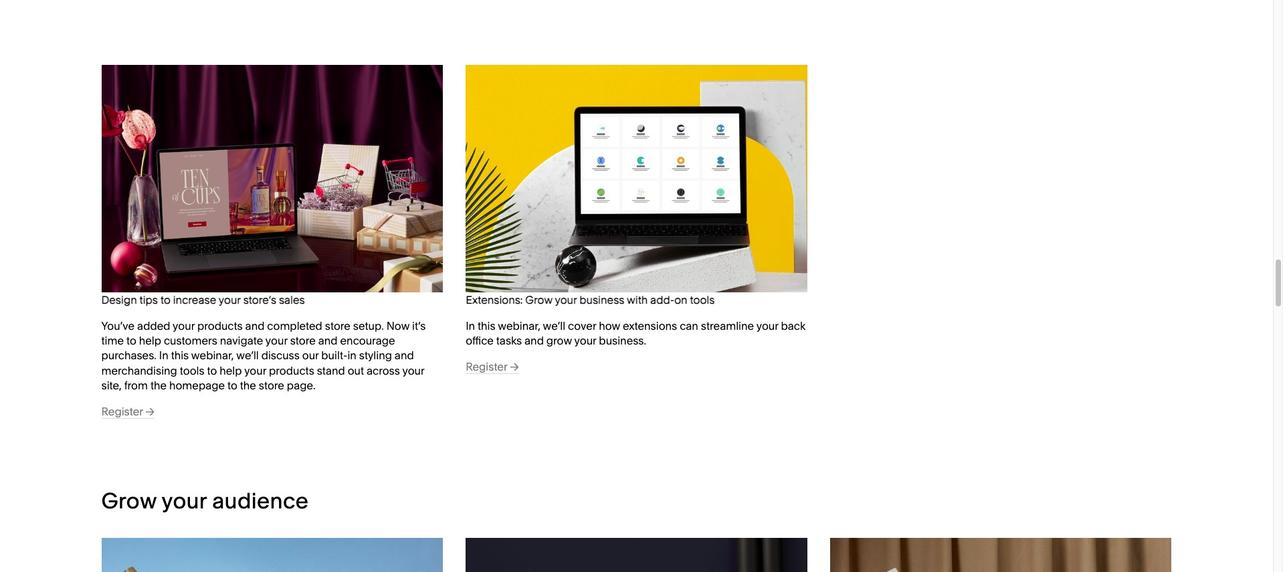 Task type: vqa. For each thing, say whether or not it's contained in the screenshot.
right Tools
yes



Task type: locate. For each thing, give the bounding box(es) containing it.
0 horizontal spatial in
[[159, 349, 168, 362]]

across
[[367, 364, 400, 377]]

products
[[197, 319, 243, 332], [269, 364, 314, 377]]

register → down the office
[[466, 360, 519, 373]]

register down the office
[[466, 360, 507, 373]]

we'll inside in this webinar, we'll cover how extensions can streamline your back office tasks and grow your business.
[[543, 319, 566, 332]]

webinar,
[[498, 319, 541, 332], [191, 349, 234, 362]]

tools
[[690, 293, 715, 307], [180, 364, 205, 377]]

in up the office
[[466, 319, 475, 332]]

1 vertical spatial register → link
[[101, 405, 154, 419]]

we'll up grow
[[543, 319, 566, 332]]

register → link down from
[[101, 405, 154, 419]]

→
[[510, 360, 519, 373], [146, 405, 154, 418]]

1 vertical spatial register
[[101, 405, 143, 418]]

0 horizontal spatial products
[[197, 319, 243, 332]]

0 vertical spatial register → link
[[466, 360, 519, 374]]

your
[[219, 293, 241, 307], [555, 293, 577, 307], [173, 319, 195, 332], [757, 319, 779, 332], [266, 334, 288, 347], [575, 334, 597, 347], [244, 364, 266, 377], [402, 364, 425, 377], [162, 488, 207, 514]]

register →
[[466, 360, 519, 373], [101, 405, 154, 418]]

tools right the on
[[690, 293, 715, 307]]

and up "across" at the left bottom of page
[[395, 349, 414, 362]]

completed
[[267, 319, 322, 332]]

2 vertical spatial store
[[259, 379, 284, 392]]

grow
[[526, 293, 553, 307], [101, 488, 157, 514]]

1 horizontal spatial →
[[510, 360, 519, 373]]

in up merchandising
[[159, 349, 168, 362]]

0 horizontal spatial register → link
[[101, 405, 154, 419]]

merchandising
[[101, 364, 177, 377]]

increase
[[173, 293, 216, 307]]

1 vertical spatial webinar,
[[191, 349, 234, 362]]

0 vertical spatial products
[[197, 319, 243, 332]]

0 horizontal spatial tools
[[180, 364, 205, 377]]

0 vertical spatial store
[[325, 319, 351, 332]]

1 vertical spatial grow
[[101, 488, 157, 514]]

design tips to increase your store's sales
[[101, 293, 305, 307]]

register → link
[[466, 360, 519, 374], [101, 405, 154, 419]]

and left grow
[[525, 334, 544, 347]]

grow
[[547, 334, 572, 347]]

in this webinar, we'll cover how extensions can streamline your back office tasks and grow your business.
[[466, 319, 808, 347]]

1 vertical spatial tools
[[180, 364, 205, 377]]

2 the from the left
[[240, 379, 256, 392]]

1 horizontal spatial this
[[478, 319, 496, 332]]

time
[[101, 334, 124, 347]]

0 vertical spatial →
[[510, 360, 519, 373]]

products up "page."
[[269, 364, 314, 377]]

register down site, at left
[[101, 405, 143, 418]]

store left "page."
[[259, 379, 284, 392]]

1 horizontal spatial tools
[[690, 293, 715, 307]]

to
[[161, 293, 170, 307], [126, 334, 136, 347], [207, 364, 217, 377], [227, 379, 237, 392]]

this
[[478, 319, 496, 332], [171, 349, 189, 362]]

and
[[245, 319, 265, 332], [318, 334, 338, 347], [525, 334, 544, 347], [395, 349, 414, 362]]

0 vertical spatial in
[[466, 319, 475, 332]]

we'll
[[543, 319, 566, 332], [236, 349, 259, 362]]

in inside you've added your products and completed store setup. now it's time to help customers navigate your store and encourage purchases. in this webinar, we'll discuss our built-in styling and merchandising tools to help your products stand out across your site, from the homepage to the store page.
[[159, 349, 168, 362]]

add-
[[651, 293, 675, 307]]

homepage
[[169, 379, 225, 392]]

how
[[599, 319, 620, 332]]

we'll down navigate
[[236, 349, 259, 362]]

1 horizontal spatial register
[[466, 360, 507, 373]]

purchases.
[[101, 349, 156, 362]]

1 vertical spatial products
[[269, 364, 314, 377]]

extensions:
[[466, 293, 523, 307]]

→ down tasks
[[510, 360, 519, 373]]

we'll inside you've added your products and completed store setup. now it's time to help customers navigate your store and encourage purchases. in this webinar, we'll discuss our built-in styling and merchandising tools to help your products stand out across your site, from the homepage to the store page.
[[236, 349, 259, 362]]

extensions: grow your business with add-on tools
[[466, 293, 715, 307]]

extensions
[[623, 319, 677, 332]]

products up navigate
[[197, 319, 243, 332]]

business.
[[599, 334, 646, 347]]

0 vertical spatial help
[[139, 334, 161, 347]]

0 horizontal spatial the
[[150, 379, 167, 392]]

this up the office
[[478, 319, 496, 332]]

the
[[150, 379, 167, 392], [240, 379, 256, 392]]

0 horizontal spatial webinar,
[[191, 349, 234, 362]]

1 horizontal spatial grow
[[526, 293, 553, 307]]

webinar, down customers
[[191, 349, 234, 362]]

1 horizontal spatial we'll
[[543, 319, 566, 332]]

styling
[[359, 349, 392, 362]]

0 vertical spatial we'll
[[543, 319, 566, 332]]

store up 'our'
[[290, 334, 316, 347]]

1 vertical spatial →
[[146, 405, 154, 418]]

1 vertical spatial register →
[[101, 405, 154, 418]]

tools up homepage
[[180, 364, 205, 377]]

discuss
[[261, 349, 300, 362]]

this down customers
[[171, 349, 189, 362]]

1 horizontal spatial help
[[220, 364, 242, 377]]

help
[[139, 334, 161, 347], [220, 364, 242, 377]]

1 vertical spatial store
[[290, 334, 316, 347]]

site,
[[101, 379, 122, 392]]

1 horizontal spatial register →
[[466, 360, 519, 373]]

webinar, inside in this webinar, we'll cover how extensions can streamline your back office tasks and grow your business.
[[498, 319, 541, 332]]

0 horizontal spatial →
[[146, 405, 154, 418]]

webinar, up tasks
[[498, 319, 541, 332]]

1 vertical spatial in
[[159, 349, 168, 362]]

0 horizontal spatial this
[[171, 349, 189, 362]]

0 horizontal spatial grow
[[101, 488, 157, 514]]

1 vertical spatial this
[[171, 349, 189, 362]]

0 vertical spatial register →
[[466, 360, 519, 373]]

0 vertical spatial this
[[478, 319, 496, 332]]

1 horizontal spatial the
[[240, 379, 256, 392]]

0 vertical spatial grow
[[526, 293, 553, 307]]

help down added
[[139, 334, 161, 347]]

page.
[[287, 379, 316, 392]]

office
[[466, 334, 494, 347]]

1 horizontal spatial in
[[466, 319, 475, 332]]

0 horizontal spatial register →
[[101, 405, 154, 418]]

0 vertical spatial tools
[[690, 293, 715, 307]]

0 vertical spatial register
[[466, 360, 507, 373]]

0 horizontal spatial we'll
[[236, 349, 259, 362]]

added
[[137, 319, 170, 332]]

1 horizontal spatial register → link
[[466, 360, 519, 374]]

0 horizontal spatial register
[[101, 405, 143, 418]]

the down navigate
[[240, 379, 256, 392]]

→ down from
[[146, 405, 154, 418]]

store up built-
[[325, 319, 351, 332]]

register
[[466, 360, 507, 373], [101, 405, 143, 418]]

store
[[325, 319, 351, 332], [290, 334, 316, 347], [259, 379, 284, 392]]

1 horizontal spatial webinar,
[[498, 319, 541, 332]]

it's
[[412, 319, 426, 332]]

register → for in this webinar, we'll cover how extensions can streamline your back office tasks and grow your business.
[[466, 360, 519, 373]]

help down navigate
[[220, 364, 242, 377]]

1 vertical spatial we'll
[[236, 349, 259, 362]]

in
[[466, 319, 475, 332], [159, 349, 168, 362]]

register → down from
[[101, 405, 154, 418]]

the right from
[[150, 379, 167, 392]]

0 horizontal spatial store
[[259, 379, 284, 392]]

can
[[680, 319, 699, 332]]

0 vertical spatial webinar,
[[498, 319, 541, 332]]

register → link down the office
[[466, 360, 519, 374]]

cover
[[568, 319, 596, 332]]



Task type: describe. For each thing, give the bounding box(es) containing it.
and up built-
[[318, 334, 338, 347]]

register → link for in this webinar, we'll cover how extensions can streamline your back office tasks and grow your business.
[[466, 360, 519, 374]]

streamline
[[701, 319, 754, 332]]

in inside in this webinar, we'll cover how extensions can streamline your back office tasks and grow your business.
[[466, 319, 475, 332]]

to right homepage
[[227, 379, 237, 392]]

2 horizontal spatial store
[[325, 319, 351, 332]]

tasks
[[496, 334, 522, 347]]

design
[[101, 293, 137, 307]]

→ for tasks
[[510, 360, 519, 373]]

grow your audience
[[101, 488, 314, 514]]

encourage
[[340, 334, 395, 347]]

from
[[124, 379, 148, 392]]

and inside in this webinar, we'll cover how extensions can streamline your back office tasks and grow your business.
[[525, 334, 544, 347]]

→ for help
[[146, 405, 154, 418]]

you've added your products and completed store setup. now it's time to help customers navigate your store and encourage purchases. in this webinar, we'll discuss our built-in styling and merchandising tools to help your products stand out across your site, from the homepage to the store page.
[[101, 319, 429, 392]]

store's
[[243, 293, 276, 307]]

to up homepage
[[207, 364, 217, 377]]

back
[[781, 319, 806, 332]]

sales
[[279, 293, 305, 307]]

stand
[[317, 364, 345, 377]]

in
[[348, 349, 357, 362]]

register for you've added your products and completed store setup. now it's time to help customers navigate your store and encourage purchases. in this webinar, we'll discuss our built-in styling and merchandising tools to help your products stand out across your site, from the homepage to the store page.
[[101, 405, 143, 418]]

out
[[348, 364, 364, 377]]

1 horizontal spatial store
[[290, 334, 316, 347]]

tools inside you've added your products and completed store setup. now it's time to help customers navigate your store and encourage purchases. in this webinar, we'll discuss our built-in styling and merchandising tools to help your products stand out across your site, from the homepage to the store page.
[[180, 364, 205, 377]]

1 horizontal spatial products
[[269, 364, 314, 377]]

our
[[302, 349, 319, 362]]

customers
[[164, 334, 217, 347]]

business
[[580, 293, 625, 307]]

built-
[[321, 349, 348, 362]]

on
[[675, 293, 688, 307]]

to up purchases.
[[126, 334, 136, 347]]

now
[[387, 319, 410, 332]]

webinar, inside you've added your products and completed store setup. now it's time to help customers navigate your store and encourage purchases. in this webinar, we'll discuss our built-in styling and merchandising tools to help your products stand out across your site, from the homepage to the store page.
[[191, 349, 234, 362]]

to right tips
[[161, 293, 170, 307]]

setup.
[[353, 319, 384, 332]]

register for in this webinar, we'll cover how extensions can streamline your back office tasks and grow your business.
[[466, 360, 507, 373]]

1 the from the left
[[150, 379, 167, 392]]

audience
[[212, 488, 309, 514]]

with
[[627, 293, 648, 307]]

0 horizontal spatial help
[[139, 334, 161, 347]]

this inside you've added your products and completed store setup. now it's time to help customers navigate your store and encourage purchases. in this webinar, we'll discuss our built-in styling and merchandising tools to help your products stand out across your site, from the homepage to the store page.
[[171, 349, 189, 362]]

and up navigate
[[245, 319, 265, 332]]

register → for you've added your products and completed store setup. now it's time to help customers navigate your store and encourage purchases. in this webinar, we'll discuss our built-in styling and merchandising tools to help your products stand out across your site, from the homepage to the store page.
[[101, 405, 154, 418]]

1 vertical spatial help
[[220, 364, 242, 377]]

register → link for you've added your products and completed store setup. now it's time to help customers navigate your store and encourage purchases. in this webinar, we'll discuss our built-in styling and merchandising tools to help your products stand out across your site, from the homepage to the store page.
[[101, 405, 154, 419]]

you've
[[101, 319, 135, 332]]

tips
[[140, 293, 158, 307]]

navigate
[[220, 334, 263, 347]]

this inside in this webinar, we'll cover how extensions can streamline your back office tasks and grow your business.
[[478, 319, 496, 332]]



